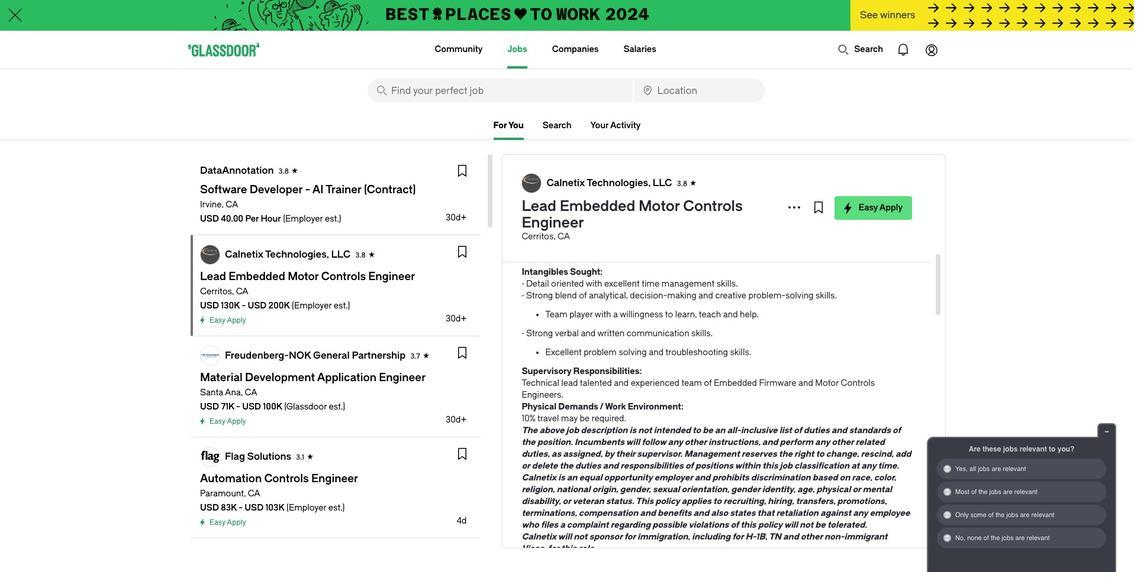 Task type: describe. For each thing, give the bounding box(es) containing it.
(employer inside irvine, ca usd 40.00 per hour (employer est.)
[[283, 214, 323, 224]]

management.
[[725, 237, 781, 247]]

easy apply button
[[835, 197, 912, 220]]

llc for calnetix technologies, llc logo within jobs list element
[[331, 249, 350, 260]]

relevant up only some of the jobs are relevant at the right bottom
[[1014, 489, 1038, 497]]

player
[[569, 310, 593, 320]]

help.
[[740, 310, 759, 320]]

that
[[757, 509, 774, 519]]

of right most
[[971, 489, 977, 497]]

1 horizontal spatial for
[[624, 533, 636, 543]]

embedded inside supervisory responsibilities: technical lead talented and experienced team of embedded firmware and motor controls engineers. physical demands / work environment: 10% travel may be required. the above job description is not intended to be an all-inclusive list of duties and standards of the position. incumbents will follow any other instructions, and perform any other related duties, as assigned, by their supervisor. management reserves the right to change, rescind, add or delete the duties and responsibilities of positions within this job classification at any time. calnetix is an equal opportunity employer and prohibits discrimination based on race, color, religion, national origin, gender, sexual orientation, gender identity, age, physical or mental disability, or veteran status. this policy applies to recruiting, hiring, transfers, promotions, terminations, compensation and benefits and also states that retaliation against any employee who files a complaint regarding possible violations of this policy will not be tolerated. calnetix will not sponsor for immigration, including for h-1b, tn and other non-immigrant visas, for this role.
[[714, 379, 757, 389]]

are down these
[[992, 466, 1001, 474]]

excellent
[[545, 348, 582, 358]]

est.) inside the santa ana, ca usd 71k - usd 100k (glassdoor est.)
[[329, 403, 345, 413]]

apply for calnetix technologies, llc
[[227, 317, 246, 325]]

flag
[[225, 452, 245, 463]]

1 horizontal spatial is
[[629, 426, 636, 436]]

creative
[[715, 291, 746, 301]]

motor inside supervisory responsibilities: technical lead talented and experienced team of embedded firmware and motor controls engineers. physical demands / work environment: 10% travel may be required. the above job description is not intended to be an all-inclusive list of duties and standards of the position. incumbents will follow any other instructions, and perform any other related duties, as assigned, by their supervisor. management reserves the right to change, rescind, add or delete the duties and responsibilities of positions within this job classification at any time. calnetix is an equal opportunity employer and prohibits discrimination based on race, color, religion, national origin, gender, sexual orientation, gender identity, age, physical or mental disability, or veteran status. this policy applies to recruiting, hiring, transfers, promotions, terminations, compensation and benefits and also states that retaliation against any employee who files a complaint regarding possible violations of this policy will not be tolerated. calnetix will not sponsor for immigration, including for h-1b, tn and other non-immigrant visas, for this role.
[[815, 379, 839, 389]]

1 vertical spatial policy
[[758, 521, 782, 531]]

1 horizontal spatial military
[[660, 178, 689, 188]]

and up circuits
[[748, 189, 763, 199]]

0 horizontal spatial job
[[566, 426, 579, 436]]

delete
[[532, 462, 558, 472]]

orientation,
[[682, 485, 729, 495]]

some
[[971, 512, 987, 520]]

discrimination
[[751, 474, 811, 484]]

for you link
[[493, 119, 524, 133]]

misra.
[[765, 189, 795, 199]]

2 vertical spatial or
[[563, 497, 571, 507]]

and inside intangibles sought: · detail oriented with excellent time management skills. · strong blend of analytical, decision-making and creative problem-solving skills.
[[699, 291, 713, 301]]

relevant down are these jobs relevant to you?
[[1003, 466, 1026, 474]]

and down player
[[581, 329, 596, 339]]

2 vertical spatial will
[[558, 533, 572, 543]]

to left you?
[[1049, 446, 1056, 454]]

of right team
[[704, 379, 712, 389]]

0 vertical spatial software
[[545, 225, 580, 235]]

2 strong from the top
[[526, 329, 553, 339]]

employee
[[870, 509, 910, 519]]

proven
[[545, 237, 573, 247]]

and left can
[[680, 166, 695, 176]]

positions
[[695, 462, 733, 472]]

1 vertical spatial or
[[853, 485, 861, 495]]

relevant up no, none of the jobs are relevant
[[1031, 512, 1055, 520]]

technologies, for right calnetix technologies, llc logo
[[587, 178, 651, 189]]

are up no, none of the jobs are relevant
[[1020, 512, 1030, 520]]

2 do- from the left
[[829, 178, 846, 188]]

usd 130k
[[200, 301, 240, 311]]

0 horizontal spatial for
[[548, 545, 559, 555]]

with down analytical,
[[595, 310, 611, 320]]

oriented
[[551, 279, 584, 289]]

1 vertical spatial solving
[[619, 348, 647, 358]]

1 vertical spatial this
[[741, 521, 756, 531]]

supervisor.
[[637, 450, 682, 460]]

1 vertical spatial standards
[[576, 189, 615, 199]]

the down the perform
[[779, 450, 793, 460]]

and down applies
[[693, 509, 709, 519]]

immigrant
[[844, 533, 888, 543]]

relevant left you?
[[1020, 446, 1047, 454]]

disability,
[[522, 497, 561, 507]]

3 · from the top
[[522, 329, 524, 339]]

0 vertical spatial a
[[613, 310, 618, 320]]

companies link
[[552, 31, 599, 69]]

and up orientation,
[[695, 474, 710, 484]]

easy inside button
[[859, 203, 878, 213]]

with down modbus,
[[592, 178, 608, 188]]

0 vertical spatial or
[[522, 462, 530, 472]]

rs485
[[651, 166, 678, 176]]

1 horizontal spatial duties
[[804, 426, 830, 436]]

ca for cerritos, ca usd 130k - usd 200k (employer est.)
[[236, 287, 248, 297]]

- for calnetix
[[242, 301, 246, 311]]

of down states
[[731, 521, 739, 531]]

freudenberg-nok general partnership logo image
[[201, 347, 220, 366]]

1 horizontal spatial standards
[[691, 178, 730, 188]]

use
[[575, 213, 590, 223]]

also
[[711, 509, 728, 519]]

classification
[[794, 462, 849, 472]]

1 horizontal spatial such
[[732, 178, 751, 188]]

usd 83k
[[200, 504, 237, 514]]

as inside supervisory responsibilities: technical lead talented and experienced team of embedded firmware and motor controls engineers. physical demands / work environment: 10% travel may be required. the above job description is not intended to be an all-inclusive list of duties and standards of the position. incumbents will follow any other instructions, and perform any other related duties, as assigned, by their supervisor. management reserves the right to change, rescind, add or delete the duties and responsibilities of positions within this job classification at any time. calnetix is an equal opportunity employer and prohibits discrimination based on race, color, religion, national origin, gender, sexual orientation, gender identity, age, physical or mental disability, or veteran status. this policy applies to recruiting, hiring, transfers, promotions, terminations, compensation and benefits and also states that retaliation against any employee who files a complaint regarding possible violations of this policy will not be tolerated. calnetix will not sponsor for immigration, including for h-1b, tn and other non-immigrant visas, for this role.
[[552, 450, 561, 460]]

management
[[684, 450, 740, 460]]

are up only some of the jobs are relevant at the right bottom
[[1003, 489, 1013, 497]]

and down this
[[640, 509, 656, 519]]

recruiting,
[[724, 497, 766, 507]]

proficient
[[545, 154, 583, 164]]

none field search location
[[634, 79, 765, 102]]

/ inside the proficient with nxp mpc5643l/mpc5744p firmware programming. familiar with modbus, spi, rs485 and can bus j1939. experience with aviation and military standards such as rtca do-178c, do-254a, and military standards of mil-std-461, iso 26262 asil and misra. experience with digital, analog and power electronic circuits design. able to use and set up test equipment such as oscilloscopes, data loggers / analyzers, software development tools. proven track record of software requirements management.
[[837, 213, 840, 223]]

1 horizontal spatial will
[[626, 438, 640, 448]]

dataannotation
[[200, 165, 274, 176]]

2 horizontal spatial not
[[800, 521, 813, 531]]

and down "responsibilities:"
[[614, 379, 629, 389]]

of right some
[[988, 512, 994, 520]]

of right none
[[984, 535, 989, 543]]

rescind,
[[861, 450, 894, 460]]

easy for flag solutions
[[210, 519, 225, 527]]

easy apply for freudenberg-nok general partnership
[[210, 418, 246, 426]]

no, none of the jobs are relevant
[[955, 535, 1050, 543]]

Search location field
[[634, 79, 765, 102]]

of up the perform
[[794, 426, 802, 436]]

flag solutions
[[225, 452, 291, 463]]

applies
[[682, 497, 711, 507]]

add
[[896, 450, 911, 460]]

3.8 for calnetix technologies, llc logo within jobs list element
[[355, 252, 366, 260]]

and right tn
[[783, 533, 799, 543]]

0 horizontal spatial duties
[[575, 462, 601, 472]]

religion,
[[522, 485, 555, 495]]

1 horizontal spatial other
[[801, 533, 823, 543]]

and down 461,
[[667, 201, 681, 211]]

calnetix technologies, llc logo image inside jobs list element
[[201, 246, 220, 265]]

calnetix inside jobs list element
[[225, 249, 263, 260]]

analytical,
[[589, 291, 628, 301]]

jobs up no, none of the jobs are relevant
[[1006, 512, 1018, 520]]

mpc5643l/mpc5744p
[[623, 154, 715, 164]]

bus
[[718, 166, 733, 176]]

complaint
[[567, 521, 609, 531]]

who
[[522, 521, 539, 531]]

1 horizontal spatial calnetix technologies, llc logo image
[[522, 174, 541, 193]]

all-
[[727, 426, 741, 436]]

supervisory
[[522, 367, 572, 377]]

easy apply inside button
[[859, 203, 903, 213]]

identity,
[[762, 485, 795, 495]]

team
[[682, 379, 702, 389]]

2 vertical spatial be
[[815, 521, 826, 531]]

travel
[[538, 414, 559, 424]]

willingness
[[620, 310, 663, 320]]

the right most
[[979, 489, 988, 497]]

are these jobs relevant to you?
[[969, 446, 1075, 454]]

easy for calnetix technologies, llc
[[210, 317, 225, 325]]

and right firmware
[[798, 379, 813, 389]]

0 horizontal spatial other
[[685, 438, 707, 448]]

of up add
[[893, 426, 901, 436]]

the down assigned,
[[560, 462, 573, 472]]

to left "learn,"
[[665, 310, 673, 320]]

equipment
[[651, 213, 694, 223]]

0 horizontal spatial military
[[545, 189, 574, 199]]

within
[[735, 462, 761, 472]]

to right intended
[[693, 426, 701, 436]]

of up digital,
[[617, 189, 625, 199]]

0 horizontal spatial policy
[[655, 497, 680, 507]]

cerritos, inside cerritos, ca usd 130k - usd 200k (employer est.)
[[200, 287, 234, 297]]

usd 100k
[[242, 403, 282, 413]]

reserves
[[742, 450, 777, 460]]

companies
[[552, 44, 599, 54]]

problem
[[584, 348, 617, 358]]

1 30d+ from the top
[[446, 213, 467, 223]]

promotions,
[[837, 497, 887, 507]]

firmware
[[717, 154, 752, 164]]

visas,
[[522, 545, 546, 555]]

1 vertical spatial job
[[780, 462, 793, 472]]

1 vertical spatial is
[[558, 474, 565, 484]]

any right at
[[861, 462, 876, 472]]

perform
[[780, 438, 813, 448]]

and up the change, on the bottom of the page
[[832, 426, 847, 436]]

physical
[[522, 403, 557, 413]]

proficient with nxp mpc5643l/mpc5744p firmware programming. familiar with modbus, spi, rs485 and can bus j1939. experience with aviation and military standards such as rtca do-178c, do-254a, and military standards of mil-std-461, iso 26262 asil and misra. experience with digital, analog and power electronic circuits design. able to use and set up test equipment such as oscilloscopes, data loggers / analyzers, software development tools. proven track record of software requirements management.
[[545, 154, 885, 247]]

cerritos, ca usd 130k - usd 200k (employer est.)
[[200, 287, 350, 311]]

you
[[508, 121, 524, 131]]

0 vertical spatial as
[[753, 178, 762, 188]]

0 horizontal spatial 3.8
[[278, 168, 289, 176]]

loggers
[[806, 213, 835, 223]]

status.
[[606, 497, 634, 507]]

team
[[545, 310, 567, 320]]

3.8 for right calnetix technologies, llc logo
[[677, 180, 687, 188]]

may
[[561, 414, 578, 424]]

3.1
[[296, 454, 304, 462]]

est.) for paramount, ca usd 83k - usd 103k (employer est.)
[[328, 504, 345, 514]]

ca inside the santa ana, ca usd 71k - usd 100k (glassdoor est.)
[[245, 388, 257, 398]]

254a,
[[846, 178, 868, 188]]

jobs down yes, all jobs are relevant
[[989, 489, 1001, 497]]

jobs right these
[[1003, 446, 1018, 454]]

intended
[[654, 426, 691, 436]]

2 vertical spatial this
[[561, 545, 577, 555]]

firmware
[[759, 379, 796, 389]]

ca inside lead embedded motor controls engineer cerritos, ca
[[558, 232, 570, 242]]

see winners
[[860, 9, 915, 21]]

activity
[[610, 121, 641, 131]]

apply for freudenberg-nok general partnership
[[227, 418, 246, 426]]

work
[[605, 403, 626, 413]]

and right 254a,
[[870, 178, 885, 188]]

0 horizontal spatial not
[[574, 533, 587, 543]]

lottie animation container image inside search button
[[838, 44, 850, 56]]

programming.
[[754, 154, 810, 164]]

2 horizontal spatial will
[[784, 521, 798, 531]]

possible
[[652, 521, 687, 531]]

employer
[[654, 474, 693, 484]]

all
[[970, 466, 976, 474]]

0 vertical spatial not
[[638, 426, 652, 436]]

oscilloscopes,
[[728, 213, 785, 223]]

2 experience from the top
[[545, 201, 590, 211]]

usd 71k
[[200, 403, 234, 413]]

apply for flag solutions
[[227, 519, 246, 527]]

only some of the jobs are relevant
[[955, 512, 1055, 520]]

nok
[[289, 350, 311, 362]]

and down the by
[[603, 462, 619, 472]]

calnetix technologies, llc for right calnetix technologies, llc logo
[[547, 178, 672, 189]]

cerritos, inside lead embedded motor controls engineer cerritos, ca
[[522, 232, 556, 242]]



Task type: vqa. For each thing, say whether or not it's contained in the screenshot.
'at'
yes



Task type: locate. For each thing, give the bounding box(es) containing it.
1 horizontal spatial software
[[634, 237, 669, 247]]

1 vertical spatial llc
[[331, 249, 350, 260]]

your activity link
[[590, 119, 641, 133]]

software
[[545, 225, 580, 235], [634, 237, 669, 247]]

1 vertical spatial (employer
[[292, 301, 332, 311]]

1 horizontal spatial 3.8
[[355, 252, 366, 260]]

transfers,
[[796, 497, 835, 507]]

1 do- from the left
[[789, 178, 806, 188]]

regarding
[[611, 521, 651, 531]]

178c,
[[806, 178, 827, 188]]

0 horizontal spatial will
[[558, 533, 572, 543]]

0 horizontal spatial or
[[522, 462, 530, 472]]

paramount, ca usd 83k - usd 103k (employer est.)
[[200, 490, 345, 514]]

0 vertical spatial motor
[[639, 198, 680, 215]]

3.7
[[410, 353, 420, 361]]

None field
[[368, 79, 633, 102], [634, 79, 765, 102]]

any down 'promotions,'
[[853, 509, 868, 519]]

policy down sexual on the right bottom of page
[[655, 497, 680, 507]]

jobs down only some of the jobs are relevant at the right bottom
[[1002, 535, 1014, 543]]

controls inside lead embedded motor controls engineer cerritos, ca
[[683, 198, 743, 215]]

/ left work
[[600, 403, 603, 413]]

0 horizontal spatial solving
[[619, 348, 647, 358]]

2 horizontal spatial be
[[815, 521, 826, 531]]

of inside intangibles sought: · detail oriented with excellent time management skills. · strong blend of analytical, decision-making and creative problem-solving skills.
[[579, 291, 587, 301]]

jobs right the all
[[978, 466, 990, 474]]

rtca
[[764, 178, 787, 188]]

are down only some of the jobs are relevant at the right bottom
[[1015, 535, 1025, 543]]

0 vertical spatial duties
[[804, 426, 830, 436]]

(employer for solutions
[[286, 504, 326, 514]]

(employer right hour
[[283, 214, 323, 224]]

talented
[[580, 379, 612, 389]]

problem-
[[749, 291, 786, 301]]

relevant down only some of the jobs are relevant at the right bottom
[[1027, 535, 1050, 543]]

usd 200k
[[248, 301, 290, 311]]

an
[[715, 426, 725, 436], [567, 474, 577, 484]]

the down the
[[522, 438, 535, 448]]

calnetix technologies, llc for calnetix technologies, llc logo within jobs list element
[[225, 249, 350, 260]]

(employer right usd 103k
[[286, 504, 326, 514]]

record
[[597, 237, 622, 247]]

· down intangibles
[[522, 291, 524, 301]]

0 horizontal spatial do-
[[789, 178, 806, 188]]

2 horizontal spatial standards
[[849, 426, 891, 436]]

1 horizontal spatial an
[[715, 426, 725, 436]]

yes, all jobs are relevant
[[955, 466, 1026, 474]]

1 horizontal spatial as
[[717, 213, 726, 223]]

track
[[575, 237, 595, 247]]

any up the change, on the bottom of the page
[[815, 438, 830, 448]]

familiar
[[545, 166, 577, 176]]

will down files
[[558, 533, 572, 543]]

0 horizontal spatial cerritos,
[[200, 287, 234, 297]]

non-
[[825, 533, 844, 543]]

0 horizontal spatial standards
[[576, 189, 615, 199]]

easy apply down 254a,
[[859, 203, 903, 213]]

1 · from the top
[[522, 279, 524, 289]]

an left 'all-'
[[715, 426, 725, 436]]

apply inside button
[[880, 203, 903, 213]]

ca inside irvine, ca usd 40.00 per hour (employer est.)
[[226, 200, 238, 210]]

management
[[662, 279, 715, 289]]

(employer inside cerritos, ca usd 130k - usd 200k (employer est.)
[[292, 301, 332, 311]]

the
[[522, 426, 538, 436]]

a right files
[[560, 521, 565, 531]]

teach
[[699, 310, 721, 320]]

calnetix up religion,
[[522, 474, 556, 484]]

not up role.
[[574, 533, 587, 543]]

lottie animation container image
[[387, 31, 435, 68], [387, 31, 435, 68], [889, 36, 917, 64], [917, 36, 946, 64], [917, 36, 946, 64], [838, 44, 850, 56]]

0 vertical spatial (employer
[[283, 214, 323, 224]]

std-
[[645, 189, 667, 199]]

required.
[[592, 414, 626, 424]]

1 vertical spatial be
[[703, 426, 713, 436]]

standards up related
[[849, 426, 891, 436]]

blend
[[555, 291, 577, 301]]

troubleshooting
[[666, 348, 728, 358]]

0 horizontal spatial lottie animation container image
[[838, 44, 850, 56]]

0 vertical spatial -
[[242, 301, 246, 311]]

0 horizontal spatial embedded
[[560, 198, 635, 215]]

1 vertical spatial 3.8
[[677, 180, 687, 188]]

other up the change, on the bottom of the page
[[832, 438, 854, 448]]

violations
[[689, 521, 729, 531]]

design.
[[782, 201, 810, 211]]

technologies,
[[587, 178, 651, 189], [265, 249, 329, 260]]

0 horizontal spatial as
[[552, 450, 561, 460]]

0 horizontal spatial an
[[567, 474, 577, 484]]

spi,
[[633, 166, 649, 176]]

search
[[854, 44, 883, 54], [543, 121, 572, 131]]

as down the position.
[[552, 450, 561, 460]]

ca for irvine, ca usd 40.00 per hour (employer est.)
[[226, 200, 238, 210]]

will down retaliation
[[784, 521, 798, 531]]

0 vertical spatial standards
[[691, 178, 730, 188]]

cerritos, up usd 130k
[[200, 287, 234, 297]]

a
[[613, 310, 618, 320], [560, 521, 565, 531]]

excellent
[[604, 279, 640, 289]]

development
[[582, 225, 633, 235]]

2 horizontal spatial this
[[762, 462, 778, 472]]

0 horizontal spatial calnetix technologies, llc logo image
[[201, 246, 220, 265]]

easy down usd 130k
[[210, 317, 225, 325]]

national
[[557, 485, 590, 495]]

ca inside paramount, ca usd 83k - usd 103k (employer est.)
[[248, 490, 260, 500]]

2 vertical spatial as
[[552, 450, 561, 460]]

military up 461,
[[660, 178, 689, 188]]

0 vertical spatial calnetix technologies, llc
[[547, 178, 672, 189]]

4d
[[457, 517, 467, 527]]

0 vertical spatial an
[[715, 426, 725, 436]]

calnetix technologies, llc logo image down usd 40.00
[[201, 246, 220, 265]]

· left detail
[[522, 279, 524, 289]]

Search keyword field
[[368, 79, 633, 102]]

est.) inside paramount, ca usd 83k - usd 103k (employer est.)
[[328, 504, 345, 514]]

incumbents
[[575, 438, 624, 448]]

2 vertical spatial standards
[[849, 426, 891, 436]]

est.) for cerritos, ca usd 130k - usd 200k (employer est.)
[[334, 301, 350, 311]]

strong down team
[[526, 329, 553, 339]]

30d+ for llc
[[446, 314, 467, 324]]

1 vertical spatial such
[[696, 213, 715, 223]]

technologies, for calnetix technologies, llc logo within jobs list element
[[265, 249, 329, 260]]

2 none field from the left
[[634, 79, 765, 102]]

equal
[[579, 474, 602, 484]]

intangibles sought: · detail oriented with excellent time management skills. · strong blend of analytical, decision-making and creative problem-solving skills.
[[522, 268, 837, 301]]

0 vertical spatial will
[[626, 438, 640, 448]]

search inside button
[[854, 44, 883, 54]]

lead
[[522, 198, 556, 215]]

2 horizontal spatial 3.8
[[677, 180, 687, 188]]

instructions,
[[709, 438, 760, 448]]

0 horizontal spatial is
[[558, 474, 565, 484]]

0 horizontal spatial technologies,
[[265, 249, 329, 260]]

easy down usd 71k
[[210, 418, 225, 426]]

test
[[635, 213, 649, 223]]

freudenberg-nok general partnership
[[225, 350, 406, 362]]

1 vertical spatial motor
[[815, 379, 839, 389]]

and
[[680, 166, 695, 176], [643, 178, 658, 188], [870, 178, 885, 188], [748, 189, 763, 199], [667, 201, 681, 211], [592, 213, 606, 223], [699, 291, 713, 301], [723, 310, 738, 320], [581, 329, 596, 339], [649, 348, 664, 358], [614, 379, 629, 389], [798, 379, 813, 389], [832, 426, 847, 436], [762, 438, 778, 448], [603, 462, 619, 472], [695, 474, 710, 484], [640, 509, 656, 519], [693, 509, 709, 519], [783, 533, 799, 543]]

2 vertical spatial -
[[239, 504, 243, 514]]

easy for freudenberg-nok general partnership
[[210, 418, 225, 426]]

do- right 178c,
[[829, 178, 846, 188]]

2 vertical spatial (employer
[[286, 504, 326, 514]]

the right some
[[996, 512, 1005, 520]]

experience down "familiar"
[[545, 178, 590, 188]]

of up employer
[[685, 462, 694, 472]]

ca down engineer
[[558, 232, 570, 242]]

llc inside jobs list element
[[331, 249, 350, 260]]

0 vertical spatial embedded
[[560, 198, 635, 215]]

1 horizontal spatial lottie animation container image
[[889, 36, 917, 64]]

this up discrimination
[[762, 462, 778, 472]]

search button
[[832, 38, 889, 62]]

2 horizontal spatial other
[[832, 438, 854, 448]]

1 vertical spatial technologies,
[[265, 249, 329, 260]]

usd 40.00
[[200, 214, 243, 224]]

is up their
[[629, 426, 636, 436]]

to up also
[[713, 497, 722, 507]]

requirements
[[671, 237, 723, 247]]

or down 'national'
[[563, 497, 571, 507]]

analog
[[638, 201, 665, 211]]

for left h-
[[732, 533, 744, 543]]

calnetix technologies, llc logo image up lead
[[522, 174, 541, 193]]

and up the std-
[[643, 178, 658, 188]]

- inside paramount, ca usd 83k - usd 103k (employer est.)
[[239, 504, 243, 514]]

environment:
[[628, 403, 684, 413]]

30d+ for general
[[446, 416, 467, 426]]

yes,
[[955, 466, 968, 474]]

electronic
[[710, 201, 749, 211]]

- inside cerritos, ca usd 130k - usd 200k (employer est.)
[[242, 301, 246, 311]]

experience
[[545, 178, 590, 188], [545, 201, 590, 211]]

0 vertical spatial calnetix technologies, llc logo image
[[522, 174, 541, 193]]

calnetix technologies, llc inside jobs list element
[[225, 249, 350, 260]]

0 vertical spatial this
[[762, 462, 778, 472]]

1 horizontal spatial be
[[703, 426, 713, 436]]

0 vertical spatial military
[[660, 178, 689, 188]]

1 horizontal spatial llc
[[653, 178, 672, 189]]

controls inside supervisory responsibilities: technical lead talented and experienced team of embedded firmware and motor controls engineers. physical demands / work environment: 10% travel may be required. the above job description is not intended to be an all-inclusive list of duties and standards of the position. incumbents will follow any other instructions, and perform any other related duties, as assigned, by their supervisor. management reserves the right to change, rescind, add or delete the duties and responsibilities of positions within this job classification at any time. calnetix is an equal opportunity employer and prohibits discrimination based on race, color, religion, national origin, gender, sexual orientation, gender identity, age, physical or mental disability, or veteran status. this policy applies to recruiting, hiring, transfers, promotions, terminations, compensation and benefits and also states that retaliation against any employee who files a complaint regarding possible violations of this policy will not be tolerated. calnetix will not sponsor for immigration, including for h-1b, tn and other non-immigrant visas, for this role.
[[841, 379, 875, 389]]

2 horizontal spatial or
[[853, 485, 861, 495]]

ca up usd 40.00
[[226, 200, 238, 210]]

embedded left firmware
[[714, 379, 757, 389]]

job up discrimination
[[780, 462, 793, 472]]

1 vertical spatial experience
[[545, 201, 590, 211]]

freudenberg-
[[225, 350, 289, 362]]

1 horizontal spatial cerritos,
[[522, 232, 556, 242]]

easy apply down usd 83k on the bottom of the page
[[210, 519, 246, 527]]

salaries link
[[624, 31, 656, 69]]

none field "search keyword"
[[368, 79, 633, 102]]

0 vertical spatial technologies,
[[587, 178, 651, 189]]

0 horizontal spatial motor
[[639, 198, 680, 215]]

0 vertical spatial experience
[[545, 178, 590, 188]]

only
[[955, 512, 969, 520]]

motor
[[639, 198, 680, 215], [815, 379, 839, 389]]

compensation
[[579, 509, 638, 519]]

0 horizontal spatial none field
[[368, 79, 633, 102]]

2 horizontal spatial for
[[732, 533, 744, 543]]

- for flag
[[239, 504, 243, 514]]

ca up usd 130k
[[236, 287, 248, 297]]

easy apply for flag solutions
[[210, 519, 246, 527]]

strong inside intangibles sought: · detail oriented with excellent time management skills. · strong blend of analytical, decision-making and creative problem-solving skills.
[[526, 291, 553, 301]]

(employer inside paramount, ca usd 83k - usd 103k (employer est.)
[[286, 504, 326, 514]]

prohibits
[[712, 474, 749, 484]]

ca inside cerritos, ca usd 130k - usd 200k (employer est.)
[[236, 287, 248, 297]]

1 vertical spatial calnetix technologies, llc logo image
[[201, 246, 220, 265]]

to up classification
[[816, 450, 824, 460]]

tn
[[769, 533, 781, 543]]

1 strong from the top
[[526, 291, 553, 301]]

policy down that
[[758, 521, 782, 531]]

skills.
[[717, 279, 738, 289], [816, 291, 837, 301], [691, 329, 713, 339], [730, 348, 751, 358]]

are
[[992, 466, 1001, 474], [1003, 489, 1013, 497], [1020, 512, 1030, 520], [1015, 535, 1025, 543]]

solutions
[[247, 452, 291, 463]]

solving inside intangibles sought: · detail oriented with excellent time management skills. · strong blend of analytical, decision-making and creative problem-solving skills.
[[786, 291, 814, 301]]

can
[[697, 166, 716, 176]]

· left verbal
[[522, 329, 524, 339]]

physical
[[817, 485, 851, 495]]

calnetix technologies, llc
[[547, 178, 672, 189], [225, 249, 350, 260]]

embedded inside lead embedded motor controls engineer cerritos, ca
[[560, 198, 635, 215]]

of right "record"
[[625, 237, 632, 247]]

0 vertical spatial be
[[580, 414, 590, 424]]

0 horizontal spatial this
[[561, 545, 577, 555]]

1 horizontal spatial search
[[854, 44, 883, 54]]

with left nxp at the right of the page
[[585, 154, 602, 164]]

irvine, ca usd 40.00 per hour (employer est.)
[[200, 200, 341, 224]]

est.) inside cerritos, ca usd 130k - usd 200k (employer est.)
[[334, 301, 350, 311]]

detail
[[526, 279, 549, 289]]

retaliation
[[776, 509, 819, 519]]

ca for paramount, ca usd 83k - usd 103k (employer est.)
[[248, 490, 260, 500]]

analyzers,
[[842, 213, 881, 223]]

and up the development
[[592, 213, 606, 223]]

2 · from the top
[[522, 291, 524, 301]]

team player with a willingness to learn, teach and help.
[[545, 310, 759, 320]]

0 vertical spatial policy
[[655, 497, 680, 507]]

1 vertical spatial will
[[784, 521, 798, 531]]

search down see
[[854, 44, 883, 54]]

1 horizontal spatial policy
[[758, 521, 782, 531]]

time
[[642, 279, 659, 289]]

- right usd 130k
[[242, 301, 246, 311]]

0 vertical spatial strong
[[526, 291, 553, 301]]

standards inside supervisory responsibilities: technical lead talented and experienced team of embedded firmware and motor controls engineers. physical demands / work environment: 10% travel may be required. the above job description is not intended to be an all-inclusive list of duties and standards of the position. incumbents will follow any other instructions, and perform any other related duties, as assigned, by their supervisor. management reserves the right to change, rescind, add or delete the duties and responsibilities of positions within this job classification at any time. calnetix is an equal opportunity employer and prohibits discrimination based on race, color, religion, national origin, gender, sexual orientation, gender identity, age, physical or mental disability, or veteran status. this policy applies to recruiting, hiring, transfers, promotions, terminations, compensation and benefits and also states that retaliation against any employee who files a complaint regarding possible violations of this policy will not be tolerated. calnetix will not sponsor for immigration, including for h-1b, tn and other non-immigrant visas, for this role.
[[849, 426, 891, 436]]

calnetix technologies, llc down hour
[[225, 249, 350, 260]]

1 vertical spatial ·
[[522, 291, 524, 301]]

est.) inside irvine, ca usd 40.00 per hour (employer est.)
[[325, 214, 341, 224]]

the right none
[[991, 535, 1000, 543]]

ca right "ana,"
[[245, 388, 257, 398]]

1 vertical spatial strong
[[526, 329, 553, 339]]

llc for right calnetix technologies, llc logo
[[653, 178, 672, 189]]

- inside the santa ana, ca usd 71k - usd 100k (glassdoor est.)
[[236, 403, 240, 413]]

flag solutions logo image
[[201, 448, 220, 467]]

of right blend in the bottom of the page
[[579, 291, 587, 301]]

inclusive
[[741, 426, 778, 436]]

other left non-
[[801, 533, 823, 543]]

to
[[565, 213, 573, 223], [665, 310, 673, 320], [693, 426, 701, 436], [1049, 446, 1056, 454], [816, 450, 824, 460], [713, 497, 722, 507]]

(employer for technologies,
[[292, 301, 332, 311]]

standards up use
[[576, 189, 615, 199]]

be
[[580, 414, 590, 424], [703, 426, 713, 436], [815, 521, 826, 531]]

or down duties,
[[522, 462, 530, 472]]

jobs list element
[[191, 154, 481, 573]]

0 horizontal spatial search
[[543, 121, 572, 131]]

states
[[730, 509, 756, 519]]

this left role.
[[561, 545, 577, 555]]

0 horizontal spatial /
[[600, 403, 603, 413]]

do- up the misra.
[[789, 178, 806, 188]]

1 vertical spatial -
[[236, 403, 240, 413]]

3 30d+ from the top
[[446, 416, 467, 426]]

as down electronic
[[717, 213, 726, 223]]

and left 'help.'
[[723, 310, 738, 320]]

0 vertical spatial cerritos,
[[522, 232, 556, 242]]

/ inside supervisory responsibilities: technical lead talented and experienced team of embedded firmware and motor controls engineers. physical demands / work environment: 10% travel may be required. the above job description is not intended to be an all-inclusive list of duties and standards of the position. incumbents will follow any other instructions, and perform any other related duties, as assigned, by their supervisor. management reserves the right to change, rescind, add or delete the duties and responsibilities of positions within this job classification at any time. calnetix is an equal opportunity employer and prohibits discrimination based on race, color, religion, national origin, gender, sexual orientation, gender identity, age, physical or mental disability, or veteran status. this policy applies to recruiting, hiring, transfers, promotions, terminations, compensation and benefits and also states that retaliation against any employee who files a complaint regarding possible violations of this policy will not be tolerated. calnetix will not sponsor for immigration, including for h-1b, tn and other non-immigrant visas, for this role.
[[600, 403, 603, 413]]

easy apply down usd 130k
[[210, 317, 246, 325]]

0 horizontal spatial a
[[560, 521, 565, 531]]

0 vertical spatial is
[[629, 426, 636, 436]]

easy apply down usd 71k
[[210, 418, 246, 426]]

see
[[860, 9, 878, 21]]

2 30d+ from the top
[[446, 314, 467, 324]]

0 horizontal spatial software
[[545, 225, 580, 235]]

calnetix up visas,
[[522, 533, 556, 543]]

for right visas,
[[548, 545, 559, 555]]

above
[[539, 426, 564, 436]]

easy apply for calnetix technologies, llc
[[210, 317, 246, 325]]

0 horizontal spatial be
[[580, 414, 590, 424]]

such up "asil"
[[732, 178, 751, 188]]

1 vertical spatial an
[[567, 474, 577, 484]]

and up reserves
[[762, 438, 778, 448]]

calnetix down the per
[[225, 249, 263, 260]]

technical
[[522, 379, 559, 389]]

1 experience from the top
[[545, 178, 590, 188]]

color,
[[874, 474, 896, 484]]

and down communication
[[649, 348, 664, 358]]

lottie animation container image
[[889, 36, 917, 64], [838, 44, 850, 56]]

0 horizontal spatial calnetix technologies, llc
[[225, 249, 350, 260]]

1 vertical spatial as
[[717, 213, 726, 223]]

mental
[[863, 485, 892, 495]]

calnetix technologies, llc logo image
[[522, 174, 541, 193], [201, 246, 220, 265]]

est.) for irvine, ca usd 40.00 per hour (employer est.)
[[325, 214, 341, 224]]

0 horizontal spatial such
[[696, 213, 715, 223]]

1 horizontal spatial embedded
[[714, 379, 757, 389]]

such down power
[[696, 213, 715, 223]]

technologies, inside jobs list element
[[265, 249, 329, 260]]

most
[[955, 489, 970, 497]]

1 vertical spatial military
[[545, 189, 574, 199]]

1 vertical spatial a
[[560, 521, 565, 531]]

sought:
[[570, 268, 603, 278]]

1 horizontal spatial calnetix technologies, llc
[[547, 178, 672, 189]]

with down proficient
[[579, 166, 595, 176]]

with left digital,
[[592, 201, 608, 211]]

or down race,
[[853, 485, 861, 495]]

lottie animation container image inside search button
[[838, 44, 850, 56]]

a inside supervisory responsibilities: technical lead talented and experienced team of embedded firmware and motor controls engineers. physical demands / work environment: 10% travel may be required. the above job description is not intended to be an all-inclusive list of duties and standards of the position. incumbents will follow any other instructions, and perform any other related duties, as assigned, by their supervisor. management reserves the right to change, rescind, add or delete the duties and responsibilities of positions within this job classification at any time. calnetix is an equal opportunity employer and prohibits discrimination based on race, color, religion, national origin, gender, sexual orientation, gender identity, age, physical or mental disability, or veteran status. this policy applies to recruiting, hiring, transfers, promotions, terminations, compensation and benefits and also states that retaliation against any employee who files a complaint regarding possible violations of this policy will not be tolerated. calnetix will not sponsor for immigration, including for h-1b, tn and other non-immigrant visas, for this role.
[[560, 521, 565, 531]]

motor inside lead embedded motor controls engineer cerritos, ca
[[639, 198, 680, 215]]

with inside intangibles sought: · detail oriented with excellent time management skills. · strong blend of analytical, decision-making and creative problem-solving skills.
[[586, 279, 602, 289]]

llc
[[653, 178, 672, 189], [331, 249, 350, 260]]

1 horizontal spatial not
[[638, 426, 652, 436]]

1 horizontal spatial /
[[837, 213, 840, 223]]

2 horizontal spatial as
[[753, 178, 762, 188]]

1 horizontal spatial none field
[[634, 79, 765, 102]]

calnetix down "familiar"
[[547, 178, 585, 189]]

0 vertical spatial controls
[[683, 198, 743, 215]]

and up the teach
[[699, 291, 713, 301]]

1 none field from the left
[[368, 79, 633, 102]]

as down j1939.
[[753, 178, 762, 188]]

any down intended
[[668, 438, 683, 448]]

to inside the proficient with nxp mpc5643l/mpc5744p firmware programming. familiar with modbus, spi, rs485 and can bus j1939. experience with aviation and military standards such as rtca do-178c, do-254a, and military standards of mil-std-461, iso 26262 asil and misra. experience with digital, analog and power electronic circuits design. able to use and set up test equipment such as oscilloscopes, data loggers / analyzers, software development tools. proven track record of software requirements management.
[[565, 213, 573, 223]]

these
[[983, 446, 1001, 454]]



